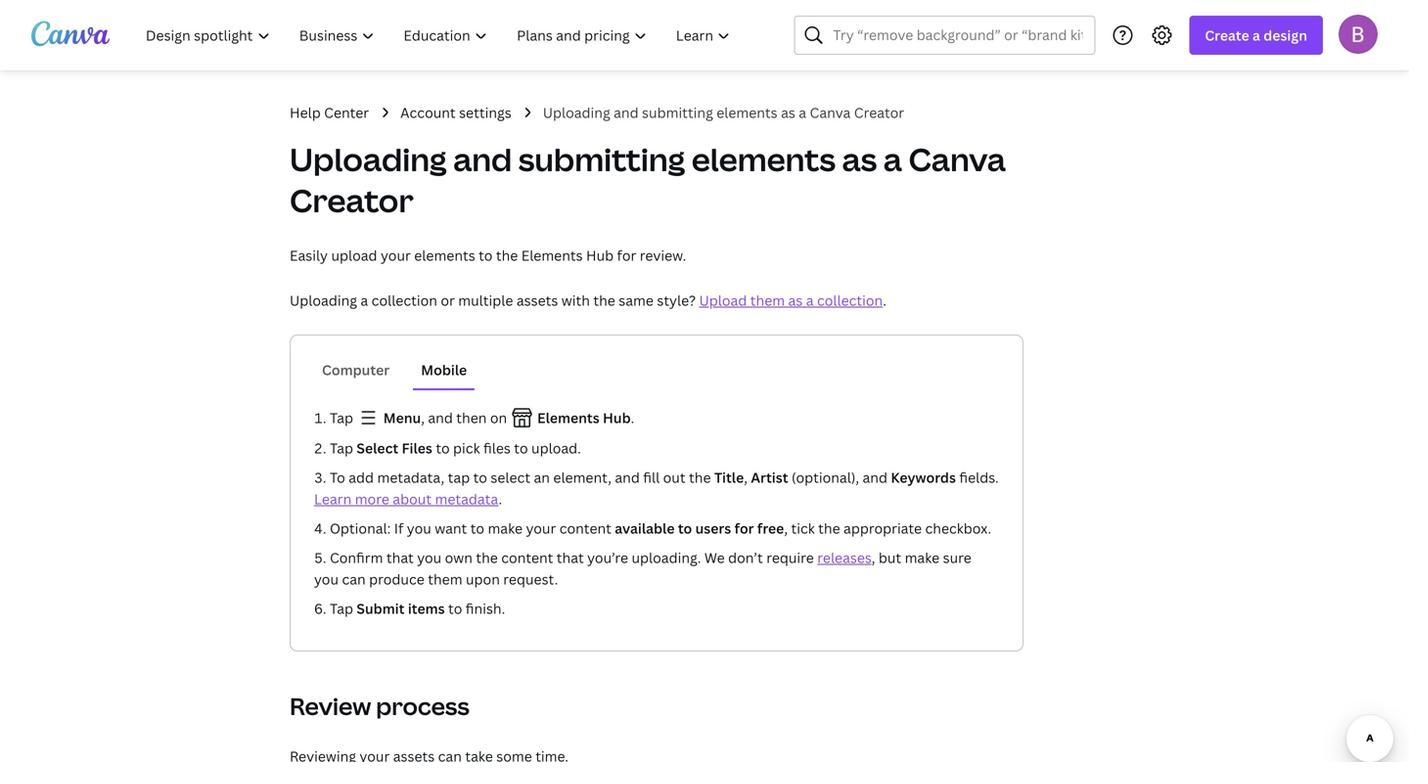 Task type: describe. For each thing, give the bounding box(es) containing it.
about
[[393, 490, 432, 508]]

tap for tap submit items to finish.
[[330, 600, 353, 618]]

assets
[[517, 291, 558, 310]]

learn
[[314, 490, 352, 508]]

bob builder image
[[1339, 14, 1378, 54]]

as inside uploading and submitting elements as a canva creator
[[842, 138, 877, 181]]

0 vertical spatial content
[[560, 519, 612, 538]]

tap for tap
[[330, 409, 357, 427]]

account settings link
[[400, 102, 512, 123]]

1 vertical spatial hub
[[603, 409, 631, 427]]

0 vertical spatial them
[[751, 291, 785, 310]]

with
[[562, 291, 590, 310]]

0 horizontal spatial make
[[488, 519, 523, 538]]

easily
[[290, 246, 328, 265]]

1 vertical spatial elements
[[537, 409, 600, 427]]

checkbox.
[[925, 519, 992, 538]]

review process
[[290, 691, 470, 722]]

same
[[619, 291, 654, 310]]

help center
[[290, 103, 369, 122]]

mobile button
[[413, 351, 475, 389]]

and inside uploading and submitting elements as a canva creator
[[453, 138, 512, 181]]

computer button
[[314, 351, 398, 389]]

1 vertical spatial .
[[631, 409, 635, 427]]

learn more about metadata link
[[314, 490, 499, 508]]

if
[[394, 519, 404, 538]]

can
[[342, 570, 366, 589]]

fill
[[643, 468, 660, 487]]

but
[[879, 549, 902, 567]]

the up upon
[[476, 549, 498, 567]]

, inside to add metadata, tap to select an element, and fill out the title , artist (optional), and keywords fields. learn more about metadata .
[[744, 468, 748, 487]]

process
[[376, 691, 470, 722]]

top level navigation element
[[133, 16, 747, 55]]

them inside , but make sure you can produce them upon request.
[[428, 570, 463, 589]]

1 collection from the left
[[372, 291, 437, 310]]

help
[[290, 103, 321, 122]]

0 vertical spatial hub
[[586, 246, 614, 265]]

center
[[324, 103, 369, 122]]

the right tick
[[818, 519, 840, 538]]

require
[[767, 549, 814, 567]]

more
[[355, 490, 389, 508]]

add
[[349, 468, 374, 487]]

1 vertical spatial your
[[526, 519, 556, 538]]

uploading.
[[632, 549, 701, 567]]

review.
[[640, 246, 686, 265]]

pick
[[453, 439, 480, 458]]

1 vertical spatial uploading
[[290, 138, 447, 181]]

upon
[[466, 570, 500, 589]]

produce
[[369, 570, 425, 589]]

upload.
[[532, 439, 581, 458]]

as inside 'uploading and submitting elements as a canva creator' link
[[781, 103, 796, 122]]

available
[[615, 519, 675, 538]]

, and then on
[[421, 409, 511, 427]]

to left the users
[[678, 519, 692, 538]]

1 vertical spatial uploading and submitting elements as a canva creator
[[290, 138, 1006, 222]]

metadata,
[[377, 468, 445, 487]]

(optional),
[[792, 468, 859, 487]]

own
[[445, 549, 473, 567]]

elements hub .
[[537, 409, 635, 427]]

0 horizontal spatial your
[[381, 246, 411, 265]]

then
[[456, 409, 487, 427]]

tap
[[448, 468, 470, 487]]

finish.
[[466, 600, 505, 618]]

request.
[[503, 570, 558, 589]]

you inside , but make sure you can produce them upon request.
[[314, 570, 339, 589]]

or
[[441, 291, 455, 310]]

help center link
[[290, 102, 369, 123]]

a inside create a design dropdown button
[[1253, 26, 1261, 45]]

, left tick
[[784, 519, 788, 538]]

1 that from the left
[[387, 549, 414, 567]]

menu
[[380, 409, 421, 427]]

items
[[408, 600, 445, 618]]

style?
[[657, 291, 696, 310]]

2 collection from the left
[[817, 291, 883, 310]]

create a design button
[[1190, 16, 1323, 55]]

create a design
[[1205, 26, 1308, 45]]

0 horizontal spatial canva
[[810, 103, 851, 122]]

to up multiple
[[479, 246, 493, 265]]

. inside to add metadata, tap to select an element, and fill out the title , artist (optional), and keywords fields. learn more about metadata .
[[499, 490, 502, 508]]

submitting inside 'uploading and submitting elements as a canva creator' link
[[642, 103, 713, 122]]

to inside to add metadata, tap to select an element, and fill out the title , artist (optional), and keywords fields. learn more about metadata .
[[473, 468, 487, 487]]

to
[[330, 468, 345, 487]]



Task type: locate. For each thing, give the bounding box(es) containing it.
upload them as a collection link
[[699, 291, 883, 310]]

to right tap
[[473, 468, 487, 487]]

submitting
[[642, 103, 713, 122], [519, 138, 685, 181]]

the up multiple
[[496, 246, 518, 265]]

users
[[696, 519, 731, 538]]

tap up to
[[330, 439, 353, 458]]

you right if at the left bottom of the page
[[407, 519, 431, 538]]

1 vertical spatial elements
[[692, 138, 836, 181]]

creator
[[854, 103, 905, 122], [290, 179, 414, 222]]

you left own on the left bottom of page
[[417, 549, 442, 567]]

sure
[[943, 549, 972, 567]]

multiple
[[458, 291, 513, 310]]

out
[[663, 468, 686, 487]]

a
[[1253, 26, 1261, 45], [799, 103, 807, 122], [884, 138, 902, 181], [361, 291, 368, 310], [806, 291, 814, 310]]

upload
[[331, 246, 377, 265]]

them right upload
[[751, 291, 785, 310]]

for left review.
[[617, 246, 637, 265]]

0 vertical spatial uploading and submitting elements as a canva creator
[[543, 103, 905, 122]]

2 tap from the top
[[330, 439, 353, 458]]

account
[[400, 103, 456, 122]]

for left 'free'
[[735, 519, 754, 538]]

make right 'but'
[[905, 549, 940, 567]]

0 vertical spatial for
[[617, 246, 637, 265]]

0 horizontal spatial them
[[428, 570, 463, 589]]

hub up element, on the left bottom of the page
[[603, 409, 631, 427]]

1 vertical spatial make
[[905, 549, 940, 567]]

2 vertical spatial .
[[499, 490, 502, 508]]

0 horizontal spatial content
[[501, 549, 553, 567]]

optional:
[[330, 519, 391, 538]]

releases link
[[818, 549, 872, 567]]

uploading
[[543, 103, 610, 122], [290, 138, 447, 181], [290, 291, 357, 310]]

elements inside uploading and submitting elements as a canva creator
[[692, 138, 836, 181]]

, left 'but'
[[872, 549, 875, 567]]

metadata
[[435, 490, 499, 508]]

0 vertical spatial canva
[[810, 103, 851, 122]]

0 vertical spatial as
[[781, 103, 796, 122]]

1 vertical spatial content
[[501, 549, 553, 567]]

hub
[[586, 246, 614, 265], [603, 409, 631, 427]]

to left "pick"
[[436, 439, 450, 458]]

uploading right settings
[[543, 103, 610, 122]]

you for want
[[407, 519, 431, 538]]

design
[[1264, 26, 1308, 45]]

free
[[757, 519, 784, 538]]

0 vertical spatial tap
[[330, 409, 357, 427]]

appropriate
[[844, 519, 922, 538]]

fields.
[[960, 468, 999, 487]]

.
[[883, 291, 887, 310], [631, 409, 635, 427], [499, 490, 502, 508]]

and
[[614, 103, 639, 122], [453, 138, 512, 181], [428, 409, 453, 427], [615, 468, 640, 487], [863, 468, 888, 487]]

settings
[[459, 103, 512, 122]]

a inside 'uploading and submitting elements as a canva creator' link
[[799, 103, 807, 122]]

uploading down center on the left top
[[290, 138, 447, 181]]

element,
[[553, 468, 612, 487]]

1 horizontal spatial content
[[560, 519, 612, 538]]

1 horizontal spatial make
[[905, 549, 940, 567]]

0 vertical spatial .
[[883, 291, 887, 310]]

tick
[[791, 519, 815, 538]]

make down metadata
[[488, 519, 523, 538]]

don't
[[728, 549, 763, 567]]

2 vertical spatial you
[[314, 570, 339, 589]]

computer
[[322, 361, 390, 379]]

releases
[[818, 549, 872, 567]]

0 vertical spatial your
[[381, 246, 411, 265]]

canva
[[810, 103, 851, 122], [909, 138, 1006, 181]]

select
[[357, 439, 399, 458]]

confirm that you own the content that you're uploading. we don't require releases
[[330, 549, 872, 567]]

1 horizontal spatial collection
[[817, 291, 883, 310]]

1 horizontal spatial your
[[526, 519, 556, 538]]

make
[[488, 519, 523, 538], [905, 549, 940, 567]]

your right upload
[[381, 246, 411, 265]]

2 that from the left
[[557, 549, 584, 567]]

upload
[[699, 291, 747, 310]]

1 horizontal spatial canva
[[909, 138, 1006, 181]]

collection
[[372, 291, 437, 310], [817, 291, 883, 310]]

hub up uploading a collection or multiple assets with the same style? upload them as a collection .
[[586, 246, 614, 265]]

, but make sure you can produce them upon request.
[[314, 549, 972, 589]]

1 vertical spatial creator
[[290, 179, 414, 222]]

title
[[714, 468, 744, 487]]

content up confirm that you own the content that you're uploading. we don't require releases
[[560, 519, 612, 538]]

1 vertical spatial submitting
[[519, 138, 685, 181]]

Try "remove background" or "brand kit" search field
[[833, 17, 1083, 54]]

on
[[490, 409, 507, 427]]

create
[[1205, 26, 1250, 45]]

0 vertical spatial elements
[[521, 246, 583, 265]]

that left you're
[[557, 549, 584, 567]]

1 tap from the top
[[330, 409, 357, 427]]

1 vertical spatial you
[[417, 549, 442, 567]]

you left can
[[314, 570, 339, 589]]

1 horizontal spatial for
[[735, 519, 754, 538]]

the right with
[[594, 291, 616, 310]]

you're
[[587, 549, 628, 567]]

the inside to add metadata, tap to select an element, and fill out the title , artist (optional), and keywords fields. learn more about metadata .
[[689, 468, 711, 487]]

0 vertical spatial uploading
[[543, 103, 610, 122]]

content
[[560, 519, 612, 538], [501, 549, 553, 567]]

artist
[[751, 468, 788, 487]]

content up request. on the left
[[501, 549, 553, 567]]

uploading and submitting elements as a canva creator link
[[543, 102, 905, 123]]

to right want
[[471, 519, 485, 538]]

0 vertical spatial elements
[[717, 103, 778, 122]]

to right items
[[448, 600, 462, 618]]

files
[[484, 439, 511, 458]]

make inside , but make sure you can produce them upon request.
[[905, 549, 940, 567]]

3 tap from the top
[[330, 600, 353, 618]]

keywords
[[891, 468, 956, 487]]

tap select files to pick files to upload.
[[330, 439, 581, 458]]

1 horizontal spatial them
[[751, 291, 785, 310]]

0 horizontal spatial that
[[387, 549, 414, 567]]

the right the out
[[689, 468, 711, 487]]

1 vertical spatial them
[[428, 570, 463, 589]]

review
[[290, 691, 371, 722]]

0 horizontal spatial collection
[[372, 291, 437, 310]]

, left artist
[[744, 468, 748, 487]]

you
[[407, 519, 431, 538], [417, 549, 442, 567], [314, 570, 339, 589]]

tap for tap select files to pick files to upload.
[[330, 439, 353, 458]]

as
[[781, 103, 796, 122], [842, 138, 877, 181], [788, 291, 803, 310]]

elements
[[521, 246, 583, 265], [537, 409, 600, 427]]

submit
[[357, 600, 405, 618]]

0 horizontal spatial .
[[499, 490, 502, 508]]

optional: if you want to make your content available to users for free , tick the appropriate checkbox.
[[330, 519, 992, 538]]

, up files
[[421, 409, 425, 427]]

submitting inside uploading and submitting elements as a canva creator
[[519, 138, 685, 181]]

easily upload your elements to the elements hub for review.
[[290, 246, 686, 265]]

them
[[751, 291, 785, 310], [428, 570, 463, 589]]

1 horizontal spatial .
[[631, 409, 635, 427]]

tap submit items to finish.
[[330, 600, 505, 618]]

we
[[705, 549, 725, 567]]

tap up select
[[330, 409, 357, 427]]

0 vertical spatial creator
[[854, 103, 905, 122]]

1 vertical spatial tap
[[330, 439, 353, 458]]

2 vertical spatial uploading
[[290, 291, 357, 310]]

0 horizontal spatial creator
[[290, 179, 414, 222]]

for
[[617, 246, 637, 265], [735, 519, 754, 538]]

want
[[435, 519, 467, 538]]

2 vertical spatial elements
[[414, 246, 475, 265]]

elements
[[717, 103, 778, 122], [692, 138, 836, 181], [414, 246, 475, 265]]

that up produce
[[387, 549, 414, 567]]

, inside , but make sure you can produce them upon request.
[[872, 549, 875, 567]]

0 horizontal spatial for
[[617, 246, 637, 265]]

the
[[496, 246, 518, 265], [594, 291, 616, 310], [689, 468, 711, 487], [818, 519, 840, 538], [476, 549, 498, 567]]

1 vertical spatial canva
[[909, 138, 1006, 181]]

your down an
[[526, 519, 556, 538]]

account settings
[[400, 103, 512, 122]]

elements up assets
[[521, 246, 583, 265]]

an
[[534, 468, 550, 487]]

2 vertical spatial tap
[[330, 600, 353, 618]]

uploading down "easily"
[[290, 291, 357, 310]]

mobile
[[421, 361, 467, 379]]

0 vertical spatial submitting
[[642, 103, 713, 122]]

2 vertical spatial as
[[788, 291, 803, 310]]

,
[[421, 409, 425, 427], [744, 468, 748, 487], [784, 519, 788, 538], [872, 549, 875, 567]]

0 vertical spatial you
[[407, 519, 431, 538]]

elements up the upload.
[[537, 409, 600, 427]]

1 vertical spatial for
[[735, 519, 754, 538]]

confirm
[[330, 549, 383, 567]]

that
[[387, 549, 414, 567], [557, 549, 584, 567]]

0 vertical spatial make
[[488, 519, 523, 538]]

files
[[402, 439, 433, 458]]

your
[[381, 246, 411, 265], [526, 519, 556, 538]]

select
[[491, 468, 531, 487]]

tap down can
[[330, 600, 353, 618]]

2 horizontal spatial .
[[883, 291, 887, 310]]

to right files on the bottom of the page
[[514, 439, 528, 458]]

1 horizontal spatial creator
[[854, 103, 905, 122]]

1 vertical spatial as
[[842, 138, 877, 181]]

1 horizontal spatial that
[[557, 549, 584, 567]]

to add metadata, tap to select an element, and fill out the title , artist (optional), and keywords fields. learn more about metadata .
[[314, 468, 999, 508]]

you for own
[[417, 549, 442, 567]]

uploading a collection or multiple assets with the same style? upload them as a collection .
[[290, 291, 887, 310]]

them down own on the left bottom of page
[[428, 570, 463, 589]]



Task type: vqa. For each thing, say whether or not it's contained in the screenshot.
"Facebook Cover"
no



